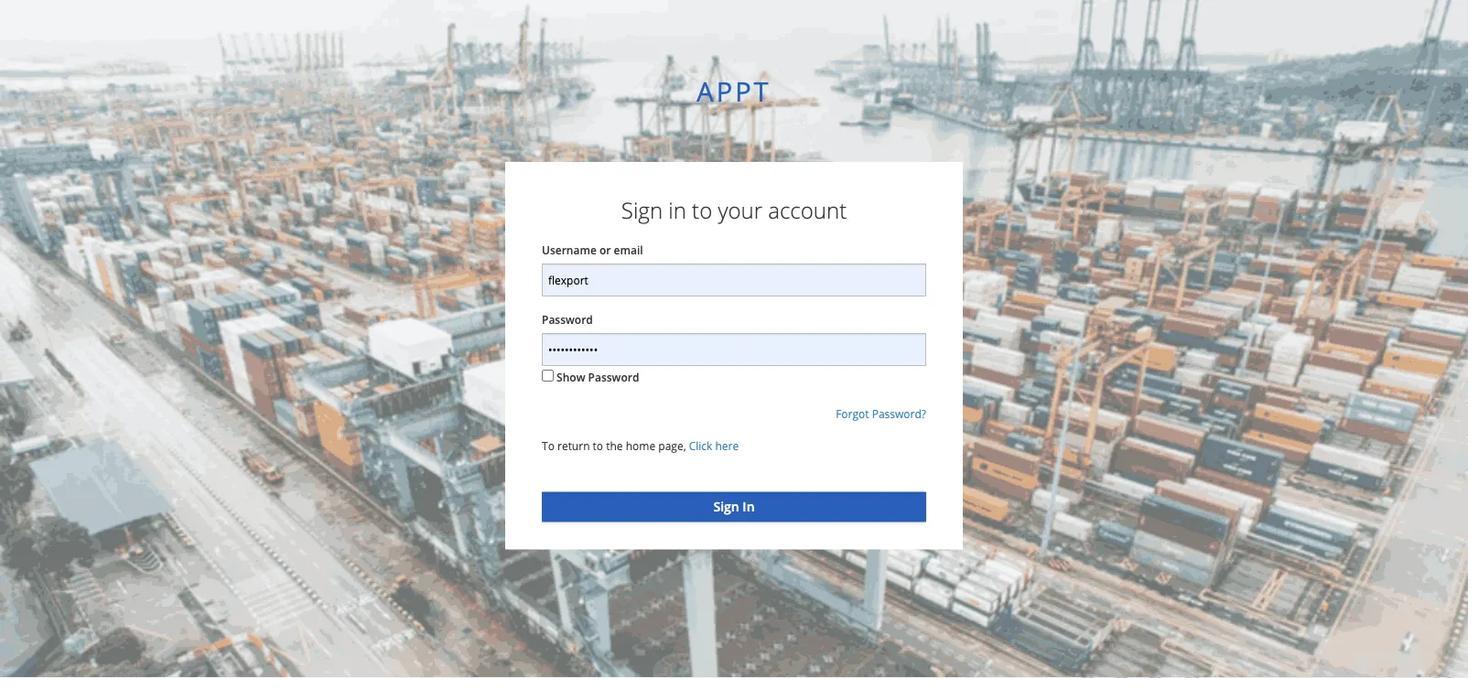 Task type: describe. For each thing, give the bounding box(es) containing it.
return
[[558, 439, 590, 454]]

1 vertical spatial password
[[588, 370, 640, 385]]

page,
[[659, 439, 686, 454]]

Show Password checkbox
[[542, 370, 554, 382]]

show password
[[557, 370, 640, 385]]

show
[[557, 370, 586, 385]]

click
[[689, 439, 713, 454]]

password?
[[872, 407, 927, 422]]

sign in to your account
[[622, 195, 847, 225]]

Password password field
[[542, 334, 927, 367]]

forgot
[[836, 407, 870, 422]]

click here link
[[689, 439, 739, 454]]

the
[[606, 439, 623, 454]]

username or email
[[542, 242, 643, 258]]

account
[[769, 195, 847, 225]]

forgot password? link
[[836, 407, 927, 422]]



Task type: locate. For each thing, give the bounding box(es) containing it.
1 horizontal spatial to
[[692, 195, 713, 225]]

your
[[718, 195, 763, 225]]

sign
[[622, 195, 663, 225]]

to right 'in'
[[692, 195, 713, 225]]

to for the
[[593, 439, 604, 454]]

0 vertical spatial password
[[542, 312, 593, 327]]

forgot password?
[[836, 407, 927, 422]]

1 vertical spatial to
[[593, 439, 604, 454]]

home
[[626, 439, 656, 454]]

0 vertical spatial to
[[692, 195, 713, 225]]

username
[[542, 242, 597, 258]]

or
[[600, 242, 611, 258]]

appt
[[697, 73, 772, 109]]

to left "the"
[[593, 439, 604, 454]]

email
[[614, 242, 643, 258]]

Username or email text field
[[542, 264, 927, 297]]

0 horizontal spatial to
[[593, 439, 604, 454]]

here
[[716, 439, 739, 454]]

to
[[542, 439, 555, 454]]

to return to the home page, click here
[[542, 439, 739, 454]]

to for your
[[692, 195, 713, 225]]

password
[[542, 312, 593, 327], [588, 370, 640, 385]]

None submit
[[542, 492, 927, 522]]

password up show
[[542, 312, 593, 327]]

to
[[692, 195, 713, 225], [593, 439, 604, 454]]

in
[[669, 195, 687, 225]]

password right show
[[588, 370, 640, 385]]



